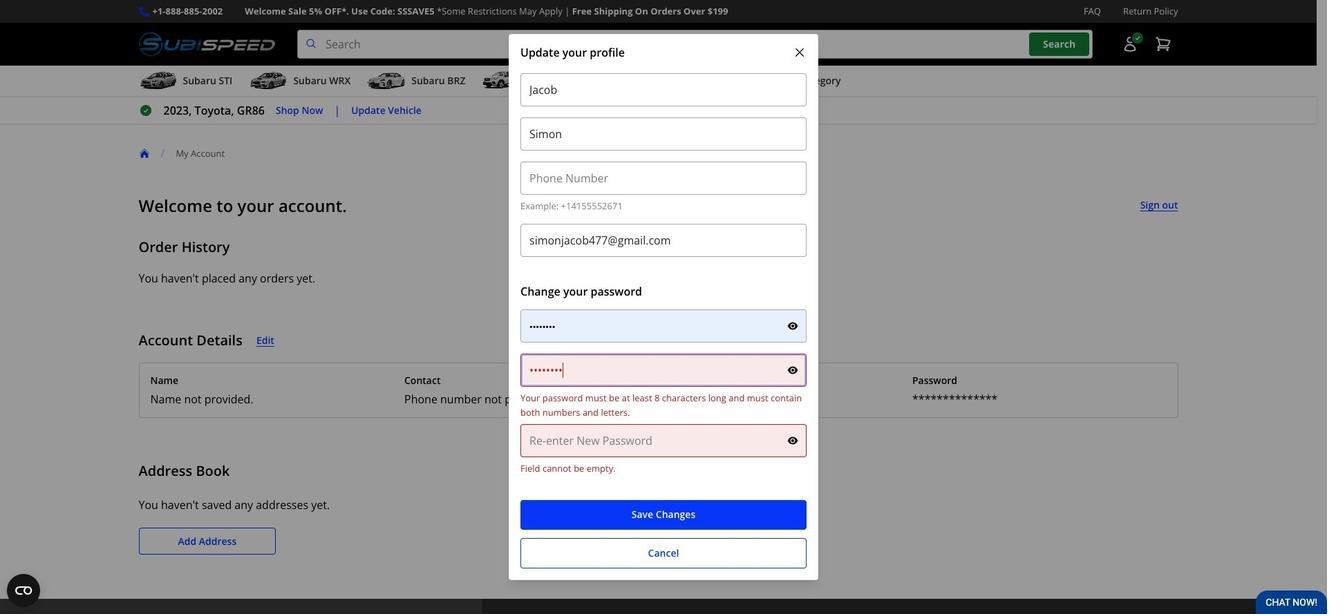 Task type: locate. For each thing, give the bounding box(es) containing it.
0 vertical spatial toggle password visibility image
[[788, 321, 799, 332]]

toggle password visibility image for current password password field
[[788, 321, 799, 332]]

1 vertical spatial toggle password visibility image
[[788, 365, 799, 376]]

Re-enter New Password password field
[[521, 424, 807, 458]]

2 toggle password visibility image from the top
[[788, 365, 799, 376]]

open widget image
[[7, 575, 40, 608]]

close popup image
[[793, 45, 807, 59]]

First name text field
[[521, 73, 807, 106]]

toggle password visibility image
[[788, 321, 799, 332], [788, 365, 799, 376]]

1 toggle password visibility image from the top
[[788, 321, 799, 332]]



Task type: describe. For each thing, give the bounding box(es) containing it.
toggle password visibility image
[[788, 435, 799, 446]]

Phone field
[[521, 162, 807, 195]]

toggle password visibility image for new password password field
[[788, 365, 799, 376]]

Email Address text field
[[521, 224, 807, 257]]

Last Name text field
[[521, 117, 807, 151]]

search input field
[[297, 30, 1093, 59]]

New Password password field
[[521, 354, 807, 387]]

Current Password password field
[[521, 310, 807, 343]]



Task type: vqa. For each thing, say whether or not it's contained in the screenshot.
Close Popup image
yes



